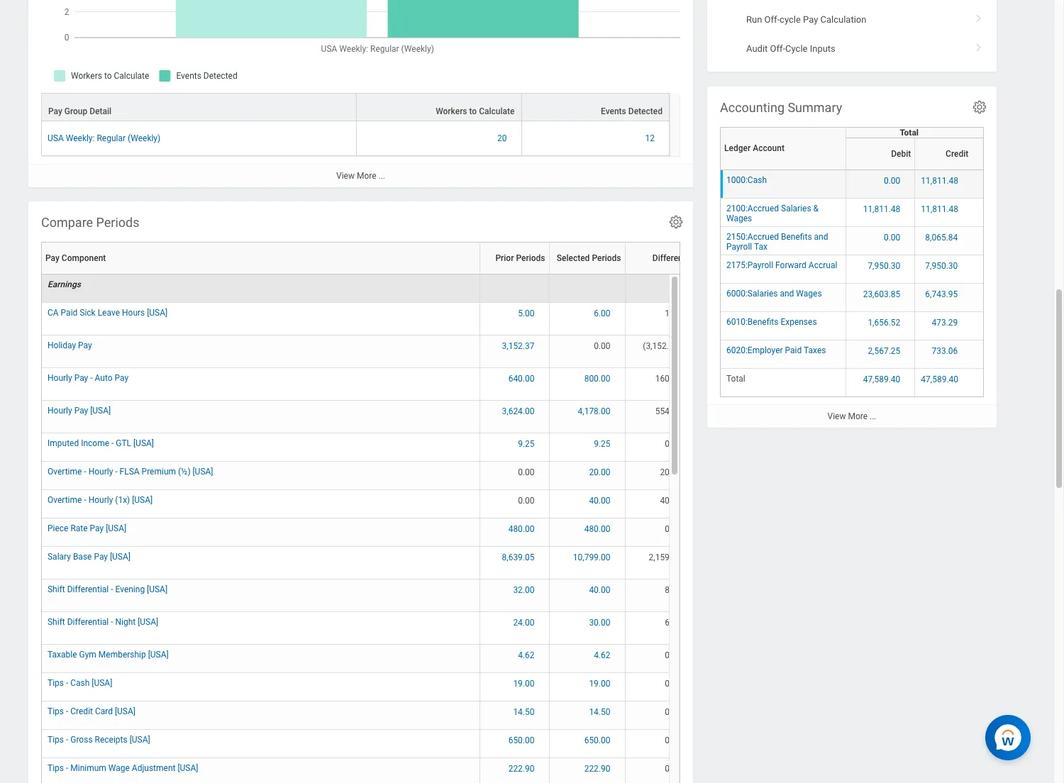 Task type: vqa. For each thing, say whether or not it's contained in the screenshot.


Task type: describe. For each thing, give the bounding box(es) containing it.
off- for cycle
[[765, 14, 780, 24]]

shift differential - night [usa]
[[48, 617, 158, 627]]

sick
[[80, 308, 96, 318]]

2 7,950.30 button from the left
[[926, 260, 960, 272]]

credit inside compare periods element
[[70, 707, 93, 717]]

hourly up overtime - hourly (1x) [usa] link
[[88, 467, 113, 477]]

difference
[[653, 253, 692, 263]]

leave
[[98, 308, 120, 318]]

cycle
[[780, 14, 801, 24]]

prior
[[496, 253, 514, 263]]

shift for shift differential - night [usa]
[[48, 617, 65, 627]]

1 7,950.30 button from the left
[[868, 260, 903, 272]]

1 222.90 button from the left
[[509, 764, 537, 775]]

1,656.52
[[868, 318, 901, 328]]

[usa] inside salary base pay [usa] link
[[110, 552, 131, 562]]

chevron right image for run off-cycle pay calculation
[[970, 9, 989, 23]]

3,624.00
[[502, 407, 535, 416]]

11,811.48 button for 0.00
[[921, 175, 961, 187]]

- up 'piece rate pay [usa]' link
[[84, 495, 86, 505]]

- left flsa
[[115, 467, 118, 477]]

ledger account button
[[725, 127, 852, 170]]

earnings
[[48, 280, 81, 289]]

40.00 button up 2,159.95 button
[[660, 495, 684, 507]]

minimum
[[70, 764, 106, 773]]

6000:salaries
[[727, 289, 778, 299]]

audit off-cycle inputs link
[[708, 34, 997, 63]]

[usa] inside shift differential - evening [usa] link
[[147, 585, 168, 595]]

audit off-cycle inputs
[[747, 43, 836, 54]]

24.00
[[513, 618, 535, 628]]

20 button
[[498, 133, 509, 144]]

overtime - hourly - flsa premium (½) [usa]
[[48, 467, 213, 477]]

tips - credit card [usa]
[[48, 707, 136, 717]]

accounting summary
[[720, 100, 843, 115]]

salaries
[[781, 204, 812, 213]]

1.00 button
[[665, 308, 684, 319]]

1000:cash
[[727, 175, 767, 185]]

2175:payroll forward accrual
[[727, 260, 838, 270]]

40.00 for 8.00
[[589, 585, 611, 595]]

640.00
[[509, 374, 535, 384]]

6010:benefits expenses
[[727, 317, 817, 327]]

pay inside run off-cycle pay calculation "link"
[[803, 14, 819, 24]]

run off-cycle pay calculation link
[[708, 5, 997, 34]]

1 9.25 button from the left
[[518, 438, 537, 450]]

23,603.85 button
[[864, 289, 903, 300]]

1 19.00 button from the left
[[513, 678, 537, 690]]

holiday pay
[[48, 341, 92, 350]]

- left night on the bottom of the page
[[111, 617, 113, 627]]

[usa] inside taxable gym membership [usa] link
[[148, 650, 169, 660]]

2 9.25 button from the left
[[594, 438, 613, 450]]

ledger
[[725, 144, 751, 154]]

19.00 for second the 19.00 "button" from right
[[513, 679, 535, 689]]

8,065.84 button
[[926, 232, 960, 243]]

pay right auto
[[115, 373, 129, 383]]

2,567.25 button
[[868, 346, 903, 357]]

hourly pay - auto pay
[[48, 373, 129, 383]]

6000:salaries and wages link
[[727, 286, 822, 299]]

12
[[646, 133, 655, 143]]

auto
[[95, 373, 113, 383]]

pay group detail button
[[42, 94, 357, 121]]

pay left auto
[[74, 373, 88, 383]]

2 14.50 button from the left
[[589, 707, 613, 718]]

554.00 button
[[656, 406, 684, 417]]

32.00
[[513, 585, 535, 595]]

20.00 for first 20.00 button from the right
[[660, 468, 682, 478]]

compare
[[41, 215, 93, 230]]

&
[[814, 204, 819, 213]]

paid for sick
[[61, 308, 78, 318]]

difference button
[[629, 253, 692, 263]]

9.25 for first the 9.25 button from the right
[[594, 439, 611, 449]]

1 480.00 from the left
[[509, 524, 535, 534]]

11,811.48 down "debit"
[[864, 204, 901, 214]]

paid for taxes
[[785, 346, 802, 355]]

8.00
[[665, 585, 682, 595]]

0 horizontal spatial total
[[727, 374, 746, 384]]

pay group detail
[[48, 106, 112, 116]]

- left the "gtl"
[[111, 438, 114, 448]]

- left evening
[[111, 585, 113, 595]]

run
[[747, 14, 763, 24]]

11,811.48 button down "debit"
[[864, 204, 903, 215]]

473.29 button
[[932, 317, 960, 329]]

ca paid sick leave hours [usa]
[[48, 308, 168, 318]]

salary
[[48, 552, 71, 562]]

overtime - hourly (1x) [usa]
[[48, 495, 153, 505]]

2 480.00 button from the left
[[585, 524, 613, 535]]

and inside the 2150:accrued benefits and payroll tax
[[814, 232, 829, 242]]

1 4.62 button from the left
[[518, 650, 537, 661]]

- left "cash"
[[66, 678, 68, 688]]

tax
[[754, 242, 768, 252]]

1 vertical spatial wages
[[797, 289, 822, 299]]

1 vertical spatial view more ... link
[[708, 404, 997, 428]]

payroll
[[727, 242, 752, 252]]

hourly pay [usa] link
[[48, 403, 111, 416]]

more for the view more ... link to the bottom
[[848, 412, 868, 421]]

summary
[[788, 100, 843, 115]]

row containing usa weekly: regular (weekly)
[[41, 121, 670, 156]]

holiday
[[48, 341, 76, 350]]

pay inside hourly pay [usa] 'link'
[[74, 406, 88, 416]]

tips for tips - gross receipts [usa]
[[48, 735, 64, 745]]

taxable gym membership [usa] link
[[48, 647, 169, 660]]

2 7,950.30 from the left
[[926, 261, 958, 271]]

hourly pay [usa]
[[48, 406, 111, 416]]

credit button
[[919, 149, 969, 159]]

selected periods button
[[553, 242, 631, 274]]

base
[[73, 552, 92, 562]]

6,743.95 button
[[926, 289, 960, 300]]

5.00 button
[[518, 308, 537, 319]]

11,811.48 for 0.00
[[921, 176, 959, 186]]

accounting summary element
[[708, 86, 997, 428]]

3,624.00 button
[[502, 406, 537, 417]]

8,065.84
[[926, 233, 958, 243]]

configure compare periods image
[[669, 214, 684, 230]]

ledger account
[[725, 144, 785, 154]]

pay inside pay group detail popup button
[[48, 106, 62, 116]]

- left minimum in the bottom of the page
[[66, 764, 68, 773]]

configure accounting summary image
[[972, 99, 988, 115]]

160.00 button
[[656, 373, 684, 385]]

6020:employer paid taxes link
[[727, 343, 826, 355]]

20
[[498, 133, 507, 143]]

1 650.00 button from the left
[[509, 735, 537, 747]]

2,159.95 button
[[649, 552, 684, 563]]

ca paid sick leave hours [usa] link
[[48, 305, 168, 318]]

taxes
[[804, 346, 826, 355]]

overtime for overtime - hourly (1x) [usa]
[[48, 495, 82, 505]]

1 7,950.30 from the left
[[868, 261, 901, 271]]

workers to calculate
[[436, 106, 515, 116]]

periods for selected periods
[[592, 253, 621, 263]]

2 4.62 from the left
[[594, 651, 611, 661]]

gross
[[70, 735, 93, 745]]

[usa] inside tips - minimum wage adjustment [usa] link
[[178, 764, 198, 773]]

to
[[470, 106, 477, 116]]

640.00 button
[[509, 373, 537, 385]]

14.50 for second 14.50 button from left
[[589, 707, 611, 717]]

11,811.48 button for 11,811.48
[[921, 204, 961, 215]]

compare periods element
[[28, 201, 763, 784]]

ca
[[48, 308, 59, 318]]

222.90 for 1st 222.90 "button" from the left
[[509, 764, 535, 774]]

selected periods
[[557, 253, 621, 263]]

20.00 for first 20.00 button
[[589, 468, 611, 478]]

8,639.05
[[502, 553, 535, 563]]

1000:cash link
[[727, 172, 767, 185]]

debit button
[[850, 127, 921, 159]]

row containing pay group detail
[[41, 93, 670, 121]]

benefits
[[781, 232, 812, 242]]

expenses
[[781, 317, 817, 327]]



Task type: locate. For each thing, give the bounding box(es) containing it.
19.00 down 24.00 button
[[513, 679, 535, 689]]

47,589.40 down 2,567.25
[[864, 375, 901, 385]]

1 vertical spatial view
[[828, 412, 846, 421]]

40.00 button for 40.00
[[589, 495, 613, 507]]

4 tips from the top
[[48, 764, 64, 773]]

calculate
[[479, 106, 515, 116]]

[usa] right membership
[[148, 650, 169, 660]]

account
[[753, 144, 785, 154]]

overtime - hourly - flsa premium (½) [usa] link
[[48, 464, 213, 477]]

1 shift from the top
[[48, 585, 65, 595]]

0 vertical spatial paid
[[61, 308, 78, 318]]

0 horizontal spatial more
[[357, 171, 377, 181]]

30.00
[[589, 618, 611, 628]]

1 horizontal spatial more
[[848, 412, 868, 421]]

tips - minimum wage adjustment [usa] link
[[48, 761, 198, 773]]

0 horizontal spatial 222.90 button
[[509, 764, 537, 775]]

overtime down the imputed
[[48, 467, 82, 477]]

222.90
[[509, 764, 535, 774], [585, 764, 611, 774]]

7,950.30 button up the 6,743.95
[[926, 260, 960, 272]]

0 vertical spatial view more ... link
[[28, 164, 693, 187]]

0 vertical spatial and
[[814, 232, 829, 242]]

wages inside the 2100:accrued salaries & wages
[[727, 213, 753, 223]]

1 20.00 button from the left
[[589, 467, 613, 478]]

1 horizontal spatial 222.90 button
[[585, 764, 613, 775]]

chevron right image
[[970, 9, 989, 23], [970, 38, 989, 52]]

20.00 down 554.00 button
[[660, 468, 682, 478]]

pay right holiday
[[78, 341, 92, 350]]

1 vertical spatial chevron right image
[[970, 38, 989, 52]]

1 chevron right image from the top
[[970, 9, 989, 23]]

2 650.00 button from the left
[[585, 735, 613, 747]]

... inside accounting summary element
[[870, 412, 877, 421]]

hourly up the imputed
[[48, 406, 72, 416]]

pay up earnings element
[[45, 253, 60, 263]]

1 horizontal spatial 480.00 button
[[585, 524, 613, 535]]

4.62 button down "30.00" button
[[594, 650, 613, 661]]

tips - gross receipts [usa]
[[48, 735, 150, 745]]

pay right 'base'
[[94, 552, 108, 562]]

2 4.62 button from the left
[[594, 650, 613, 661]]

0 vertical spatial chevron right image
[[970, 9, 989, 23]]

[usa] right receipts
[[130, 735, 150, 745]]

2175:payroll
[[727, 260, 774, 270]]

2 tips from the top
[[48, 707, 64, 717]]

1 47,589.40 button from the left
[[864, 374, 903, 385]]

1 horizontal spatial 47,589.40
[[921, 375, 959, 385]]

4.62 down 24.00 button
[[518, 651, 535, 661]]

480.00 button up 8,639.05 button
[[509, 524, 537, 535]]

2150:accrued benefits and payroll tax
[[727, 232, 829, 252]]

1 horizontal spatial 6.00
[[665, 618, 682, 628]]

view more ... inside accounting summary element
[[828, 412, 877, 421]]

hours
[[122, 308, 145, 318]]

6.00 down 8.00 button
[[665, 618, 682, 628]]

0 horizontal spatial 47,589.40
[[864, 375, 901, 385]]

7,950.30 down "8,065.84" button
[[926, 261, 958, 271]]

2 19.00 button from the left
[[589, 678, 613, 690]]

night
[[115, 617, 136, 627]]

0 vertical spatial wages
[[727, 213, 753, 223]]

40.00 button up 10,799.00 button
[[589, 495, 613, 507]]

0 horizontal spatial 47,589.40 button
[[864, 374, 903, 385]]

[usa] up imputed income - gtl [usa] link
[[90, 406, 111, 416]]

2 650.00 from the left
[[585, 736, 611, 746]]

9.25
[[518, 439, 535, 449], [594, 439, 611, 449]]

[usa] inside hourly pay [usa] 'link'
[[90, 406, 111, 416]]

[usa] right hours
[[147, 308, 168, 318]]

off- for cycle
[[770, 43, 786, 54]]

overtime up piece
[[48, 495, 82, 505]]

off- right audit
[[770, 43, 786, 54]]

0 horizontal spatial 14.50
[[513, 707, 535, 717]]

733.06
[[932, 346, 958, 356]]

total element
[[727, 371, 746, 384]]

473.29
[[932, 318, 958, 328]]

1,656.52 button
[[868, 317, 903, 329]]

more
[[357, 171, 377, 181], [848, 412, 868, 421]]

off- inside "link"
[[770, 43, 786, 54]]

credit inside accounting summary element
[[946, 149, 969, 159]]

32.00 button
[[513, 585, 537, 596]]

19.00 down "30.00" button
[[589, 679, 611, 689]]

weekly:
[[66, 133, 95, 143]]

1 vertical spatial and
[[780, 289, 794, 299]]

11,811.48 button up 8,065.84
[[921, 204, 961, 215]]

19.00 button down 24.00 button
[[513, 678, 537, 690]]

40.00 button up 30.00
[[589, 585, 613, 596]]

2 shift from the top
[[48, 617, 65, 627]]

[usa] right the "gtl"
[[133, 438, 154, 448]]

row
[[41, 93, 670, 121], [41, 121, 670, 156]]

480.00 up 10,799.00 button
[[585, 524, 611, 534]]

0 horizontal spatial 6.00
[[594, 309, 611, 319]]

1 650.00 from the left
[[509, 736, 535, 746]]

4.62 down "30.00" button
[[594, 651, 611, 661]]

6.00 button down 8.00 button
[[665, 617, 684, 629]]

0 vertical spatial shift
[[48, 585, 65, 595]]

480.00
[[509, 524, 535, 534], [585, 524, 611, 534]]

2 47,589.40 button from the left
[[921, 374, 961, 385]]

0 horizontal spatial 650.00 button
[[509, 735, 537, 747]]

1 9.25 from the left
[[518, 439, 535, 449]]

40.00 up 30.00
[[589, 585, 611, 595]]

periods right prior
[[516, 253, 545, 263]]

222.90 for second 222.90 "button" from the left
[[585, 764, 611, 774]]

1 vertical spatial paid
[[785, 346, 802, 355]]

hourly inside 'link'
[[48, 406, 72, 416]]

0 horizontal spatial paid
[[61, 308, 78, 318]]

audit
[[747, 43, 768, 54]]

regular
[[97, 133, 126, 143]]

1 vertical spatial total
[[727, 374, 746, 384]]

1 horizontal spatial credit
[[946, 149, 969, 159]]

1 horizontal spatial total
[[900, 128, 919, 138]]

periods right selected
[[592, 253, 621, 263]]

9.25 button down the 3,624.00 button
[[518, 438, 537, 450]]

0 vertical spatial credit
[[946, 149, 969, 159]]

0 horizontal spatial 480.00
[[509, 524, 535, 534]]

2 9.25 from the left
[[594, 439, 611, 449]]

workers
[[436, 106, 467, 116]]

- left auto
[[90, 373, 93, 383]]

1 horizontal spatial 650.00 button
[[585, 735, 613, 747]]

1 19.00 from the left
[[513, 679, 535, 689]]

19.00 button down "30.00" button
[[589, 678, 613, 690]]

evening
[[115, 585, 145, 595]]

events
[[601, 106, 627, 116]]

hourly left (1x)
[[88, 495, 113, 505]]

pay inside 'pay component' button
[[45, 253, 60, 263]]

periods up component
[[96, 215, 139, 230]]

0 vertical spatial total
[[900, 128, 919, 138]]

20.00 button down 554.00 button
[[660, 467, 684, 478]]

554.00
[[656, 407, 682, 416]]

tips left gross
[[48, 735, 64, 745]]

taxable gym membership [usa]
[[48, 650, 169, 660]]

[usa] right card
[[115, 707, 136, 717]]

1 horizontal spatial wages
[[797, 289, 822, 299]]

adjustment
[[132, 764, 176, 773]]

off-
[[765, 14, 780, 24], [770, 43, 786, 54]]

overtime for overtime - hourly - flsa premium (½) [usa]
[[48, 467, 82, 477]]

shift
[[48, 585, 65, 595], [48, 617, 65, 627]]

events detected
[[601, 106, 663, 116]]

2 19.00 from the left
[[589, 679, 611, 689]]

1 overtime from the top
[[48, 467, 82, 477]]

wages up the 2150:accrued
[[727, 213, 753, 223]]

[usa] down (1x)
[[106, 524, 126, 534]]

tips for tips - minimum wage adjustment [usa]
[[48, 764, 64, 773]]

[usa] inside imputed income - gtl [usa] link
[[133, 438, 154, 448]]

0 vertical spatial differential
[[67, 585, 109, 595]]

11,811.48 button
[[921, 175, 961, 187], [864, 204, 903, 215], [921, 204, 961, 215]]

0 horizontal spatial 9.25
[[518, 439, 535, 449]]

2 overtime from the top
[[48, 495, 82, 505]]

0 horizontal spatial 9.25 button
[[518, 438, 537, 450]]

6.00 down selected periods button
[[594, 309, 611, 319]]

9.25 down the 3,624.00 button
[[518, 439, 535, 449]]

1 vertical spatial overtime
[[48, 495, 82, 505]]

periods for compare periods
[[96, 215, 139, 230]]

11,811.48
[[921, 176, 959, 186], [864, 204, 901, 214], [921, 204, 959, 214]]

0 horizontal spatial 222.90
[[509, 764, 535, 774]]

view inside accounting summary element
[[828, 412, 846, 421]]

0 horizontal spatial 7,950.30
[[868, 261, 901, 271]]

0 horizontal spatial 19.00
[[513, 679, 535, 689]]

pay left group
[[48, 106, 62, 116]]

list containing run off-cycle pay calculation
[[708, 0, 997, 63]]

1 horizontal spatial 7,950.30
[[926, 261, 958, 271]]

0 horizontal spatial wages
[[727, 213, 753, 223]]

47,589.40 for 2nd 47,589.40 button from right
[[864, 375, 901, 385]]

chevron right image for audit off-cycle inputs
[[970, 38, 989, 52]]

20.00 button down the 4,178.00 button
[[589, 467, 613, 478]]

imputed income - gtl [usa] link
[[48, 436, 154, 448]]

0 vertical spatial off-
[[765, 14, 780, 24]]

and down forward
[[780, 289, 794, 299]]

periods inside prior periods button
[[516, 253, 545, 263]]

wages up expenses
[[797, 289, 822, 299]]

0 vertical spatial view more ...
[[336, 171, 385, 181]]

480.00 button up 10,799.00 button
[[585, 524, 613, 535]]

2 47,589.40 from the left
[[921, 375, 959, 385]]

47,589.40 button down 733.06
[[921, 374, 961, 385]]

0 horizontal spatial view more ...
[[336, 171, 385, 181]]

47,589.40 for first 47,589.40 button from the right
[[921, 375, 959, 385]]

1 vertical spatial credit
[[70, 707, 93, 717]]

chevron right image inside run off-cycle pay calculation "link"
[[970, 9, 989, 23]]

11,811.48 button down "credit" button
[[921, 175, 961, 187]]

differential
[[67, 585, 109, 595], [67, 617, 109, 627]]

1.00
[[665, 309, 682, 319]]

1 horizontal spatial 20.00
[[660, 468, 682, 478]]

total up "debit"
[[900, 128, 919, 138]]

0 vertical spatial overtime
[[48, 467, 82, 477]]

view more ... link
[[28, 164, 693, 187], [708, 404, 997, 428]]

pay inside holiday pay link
[[78, 341, 92, 350]]

view more ... inside "smart calculation run preview" element
[[336, 171, 385, 181]]

[usa] right (½) on the bottom of the page
[[193, 467, 213, 477]]

detail
[[90, 106, 112, 116]]

0 horizontal spatial 6.00 button
[[594, 308, 613, 319]]

differential for night
[[67, 617, 109, 627]]

cycle
[[786, 43, 808, 54]]

40.00 for 40.00
[[589, 496, 611, 506]]

6010:benefits expenses link
[[727, 314, 817, 327]]

paid inside accounting summary element
[[785, 346, 802, 355]]

11,811.48 for 11,811.48
[[921, 204, 959, 214]]

0 horizontal spatial 20.00 button
[[589, 467, 613, 478]]

chevron right image inside audit off-cycle inputs "link"
[[970, 38, 989, 52]]

piece
[[48, 524, 68, 534]]

40.00 up 10,799.00 button
[[589, 496, 611, 506]]

2,567.25
[[868, 346, 901, 356]]

shift down salary at the bottom of page
[[48, 585, 65, 595]]

[usa] inside tips - gross receipts [usa] link
[[130, 735, 150, 745]]

list
[[708, 0, 997, 63]]

differential for evening
[[67, 585, 109, 595]]

more inside accounting summary element
[[848, 412, 868, 421]]

pay right rate
[[90, 524, 104, 534]]

1 row from the top
[[41, 93, 670, 121]]

0.00 button
[[884, 175, 903, 187], [884, 232, 903, 243], [594, 341, 613, 352], [665, 438, 684, 450], [518, 467, 537, 478], [518, 495, 537, 507], [665, 524, 684, 535], [665, 650, 684, 661], [665, 678, 684, 690], [665, 707, 684, 718], [665, 735, 684, 747], [665, 764, 684, 775]]

0 vertical spatial 6.00
[[594, 309, 611, 319]]

[usa] inside ca paid sick leave hours [usa] link
[[147, 308, 168, 318]]

differential inside shift differential - evening [usa] link
[[67, 585, 109, 595]]

pay inside 'piece rate pay [usa]' link
[[90, 524, 104, 534]]

24.00 button
[[513, 617, 537, 629]]

0 horizontal spatial 7,950.30 button
[[868, 260, 903, 272]]

1 vertical spatial 6.00
[[665, 618, 682, 628]]

1 14.50 from the left
[[513, 707, 535, 717]]

1 tips from the top
[[48, 678, 64, 688]]

credit right "debit"
[[946, 149, 969, 159]]

workers to calculate button
[[357, 94, 521, 121]]

0 horizontal spatial 4.62 button
[[518, 650, 537, 661]]

1 horizontal spatial ...
[[870, 412, 877, 421]]

6.00 button down selected periods button
[[594, 308, 613, 319]]

1 vertical spatial differential
[[67, 617, 109, 627]]

tips left minimum in the bottom of the page
[[48, 764, 64, 773]]

11,811.48 down "credit" button
[[921, 176, 959, 186]]

2 row from the top
[[41, 121, 670, 156]]

and right the benefits
[[814, 232, 829, 242]]

2 chevron right image from the top
[[970, 38, 989, 52]]

total down 6020:employer
[[727, 374, 746, 384]]

1 horizontal spatial 19.00 button
[[589, 678, 613, 690]]

periods for prior periods
[[516, 253, 545, 263]]

imputed income - gtl [usa]
[[48, 438, 154, 448]]

4.62
[[518, 651, 535, 661], [594, 651, 611, 661]]

tips down the tips - cash [usa]
[[48, 707, 64, 717]]

23,603.85
[[864, 289, 901, 299]]

1 horizontal spatial periods
[[516, 253, 545, 263]]

0 vertical spatial view
[[336, 171, 355, 181]]

events detected button
[[522, 94, 669, 121]]

paid inside compare periods element
[[61, 308, 78, 318]]

1 horizontal spatial 480.00
[[585, 524, 611, 534]]

0 horizontal spatial 19.00 button
[[513, 678, 537, 690]]

rate
[[71, 524, 88, 534]]

[usa] inside "shift differential - night [usa]" link
[[138, 617, 158, 627]]

- down the tips - cash [usa]
[[66, 707, 68, 717]]

480.00 up 8,639.05 button
[[509, 524, 535, 534]]

difference image
[[631, 280, 690, 290]]

1 222.90 from the left
[[509, 764, 535, 774]]

[usa] inside overtime - hourly - flsa premium (½) [usa] link
[[193, 467, 213, 477]]

receipts
[[95, 735, 128, 745]]

1 horizontal spatial 650.00
[[585, 736, 611, 746]]

pay down hourly pay - auto pay
[[74, 406, 88, 416]]

1 differential from the top
[[67, 585, 109, 595]]

[usa] right night on the bottom of the page
[[138, 617, 158, 627]]

tips for tips - cash [usa]
[[48, 678, 64, 688]]

1 horizontal spatial 4.62
[[594, 651, 611, 661]]

shift for shift differential - evening [usa]
[[48, 585, 65, 595]]

1 horizontal spatial 20.00 button
[[660, 467, 684, 478]]

4.62 button down 24.00 button
[[518, 650, 537, 661]]

shift up taxable
[[48, 617, 65, 627]]

2 differential from the top
[[67, 617, 109, 627]]

7,950.30 up 23,603.85 button
[[868, 261, 901, 271]]

[usa] up shift differential - evening [usa] link
[[110, 552, 131, 562]]

- left gross
[[66, 735, 68, 745]]

7,950.30 button up 23,603.85 button
[[868, 260, 903, 272]]

2 20.00 button from the left
[[660, 467, 684, 478]]

0 horizontal spatial 20.00
[[589, 468, 611, 478]]

1 horizontal spatial view more ...
[[828, 412, 877, 421]]

0 horizontal spatial view
[[336, 171, 355, 181]]

tips - cash [usa] link
[[48, 676, 112, 688]]

2 222.90 button from the left
[[585, 764, 613, 775]]

0 vertical spatial more
[[357, 171, 377, 181]]

1 horizontal spatial 9.25 button
[[594, 438, 613, 450]]

[usa] inside 'piece rate pay [usa]' link
[[106, 524, 126, 534]]

1 horizontal spatial and
[[814, 232, 829, 242]]

650.00 button
[[509, 735, 537, 747], [585, 735, 613, 747]]

3 tips from the top
[[48, 735, 64, 745]]

gtl
[[116, 438, 131, 448]]

hourly
[[48, 373, 72, 383], [48, 406, 72, 416], [88, 467, 113, 477], [88, 495, 113, 505]]

0 horizontal spatial credit
[[70, 707, 93, 717]]

1 vertical spatial off-
[[770, 43, 786, 54]]

9.25 down the 4,178.00 button
[[594, 439, 611, 449]]

2 222.90 from the left
[[585, 764, 611, 774]]

19.00 button
[[513, 678, 537, 690], [589, 678, 613, 690]]

(3,152.37) button
[[643, 341, 684, 352]]

pay inside salary base pay [usa] link
[[94, 552, 108, 562]]

0 horizontal spatial view more ... link
[[28, 164, 693, 187]]

wages
[[727, 213, 753, 223], [797, 289, 822, 299]]

40.00 button for 8.00
[[589, 585, 613, 596]]

1 vertical spatial more
[[848, 412, 868, 421]]

paid right ca
[[61, 308, 78, 318]]

0 horizontal spatial 480.00 button
[[509, 524, 537, 535]]

47,589.40 down 733.06
[[921, 375, 959, 385]]

more inside "smart calculation run preview" element
[[357, 171, 377, 181]]

1 480.00 button from the left
[[509, 524, 537, 535]]

smart calculation run preview element
[[28, 0, 693, 187]]

credit left card
[[70, 707, 93, 717]]

40.00 up 2,159.95 button
[[660, 496, 682, 506]]

2150:accrued benefits and payroll tax link
[[727, 229, 829, 252]]

hourly down holiday
[[48, 373, 72, 383]]

1 horizontal spatial 9.25
[[594, 439, 611, 449]]

1 vertical spatial ...
[[870, 412, 877, 421]]

7,950.30
[[868, 261, 901, 271], [926, 261, 958, 271]]

off- inside "link"
[[765, 14, 780, 24]]

1 horizontal spatial 19.00
[[589, 679, 611, 689]]

2 horizontal spatial periods
[[592, 253, 621, 263]]

2100:accrued salaries & wages
[[727, 204, 819, 223]]

1 47,589.40 from the left
[[864, 375, 901, 385]]

1 horizontal spatial view more ... link
[[708, 404, 997, 428]]

[usa] right adjustment
[[178, 764, 198, 773]]

1 vertical spatial shift
[[48, 617, 65, 627]]

group
[[64, 106, 87, 116]]

9.25 for 2nd the 9.25 button from right
[[518, 439, 535, 449]]

- down income
[[84, 467, 86, 477]]

[usa] inside tips - cash [usa] link
[[92, 678, 112, 688]]

1 horizontal spatial 47,589.40 button
[[921, 374, 961, 385]]

0 horizontal spatial periods
[[96, 215, 139, 230]]

1 14.50 button from the left
[[513, 707, 537, 718]]

1 horizontal spatial 4.62 button
[[594, 650, 613, 661]]

1 4.62 from the left
[[518, 651, 535, 661]]

1 horizontal spatial 6.00 button
[[665, 617, 684, 629]]

0 horizontal spatial ...
[[379, 171, 385, 181]]

1 horizontal spatial 14.50
[[589, 707, 611, 717]]

0 horizontal spatial and
[[780, 289, 794, 299]]

[usa] inside overtime - hourly (1x) [usa] link
[[132, 495, 153, 505]]

0 vertical spatial 6.00 button
[[594, 308, 613, 319]]

differential up gym
[[67, 617, 109, 627]]

1 vertical spatial 6.00 button
[[665, 617, 684, 629]]

1 vertical spatial view more ...
[[828, 412, 877, 421]]

view inside "smart calculation run preview" element
[[336, 171, 355, 181]]

tips for tips - credit card [usa]
[[48, 707, 64, 717]]

more for topmost the view more ... link
[[357, 171, 377, 181]]

1 horizontal spatial paid
[[785, 346, 802, 355]]

2 14.50 from the left
[[589, 707, 611, 717]]

800.00 button
[[585, 373, 613, 385]]

2 20.00 from the left
[[660, 468, 682, 478]]

[usa] right (1x)
[[132, 495, 153, 505]]

off- right run
[[765, 14, 780, 24]]

40.00 button
[[589, 495, 613, 507], [660, 495, 684, 507], [589, 585, 613, 596]]

1 horizontal spatial 7,950.30 button
[[926, 260, 960, 272]]

20.00 down the 4,178.00 button
[[589, 468, 611, 478]]

component
[[62, 253, 106, 263]]

tips - minimum wage adjustment [usa]
[[48, 764, 198, 773]]

differential inside "shift differential - night [usa]" link
[[67, 617, 109, 627]]

... inside "smart calculation run preview" element
[[379, 171, 385, 181]]

9.25 button
[[518, 438, 537, 450], [594, 438, 613, 450]]

earnings element
[[48, 277, 81, 289]]

tips left "cash"
[[48, 678, 64, 688]]

0 horizontal spatial 14.50 button
[[513, 707, 537, 718]]

[usa] inside tips - credit card [usa] link
[[115, 707, 136, 717]]

14.50 for second 14.50 button from right
[[513, 707, 535, 717]]

pay
[[803, 14, 819, 24], [48, 106, 62, 116], [45, 253, 60, 263], [78, 341, 92, 350], [74, 373, 88, 383], [115, 373, 129, 383], [74, 406, 88, 416], [90, 524, 104, 534], [94, 552, 108, 562]]

1 horizontal spatial view
[[828, 412, 846, 421]]

pay component button
[[45, 242, 485, 274]]

30.00 button
[[589, 617, 613, 629]]

2 480.00 from the left
[[585, 524, 611, 534]]

47,589.40 button down 2,567.25
[[864, 374, 903, 385]]

1 20.00 from the left
[[589, 468, 611, 478]]

0 horizontal spatial 4.62
[[518, 651, 535, 661]]

flsa
[[120, 467, 140, 477]]

piece rate pay [usa] link
[[48, 521, 126, 534]]

pay right cycle
[[803, 14, 819, 24]]

1 horizontal spatial 14.50 button
[[589, 707, 613, 718]]

hourly pay - auto pay link
[[48, 370, 129, 383]]

4,178.00 button
[[578, 406, 613, 417]]

0 vertical spatial ...
[[379, 171, 385, 181]]

piece rate pay [usa]
[[48, 524, 126, 534]]

19.00 for second the 19.00 "button" from the left
[[589, 679, 611, 689]]

paid left 'taxes'
[[785, 346, 802, 355]]

1 horizontal spatial 222.90
[[585, 764, 611, 774]]

periods inside selected periods button
[[592, 253, 621, 263]]



